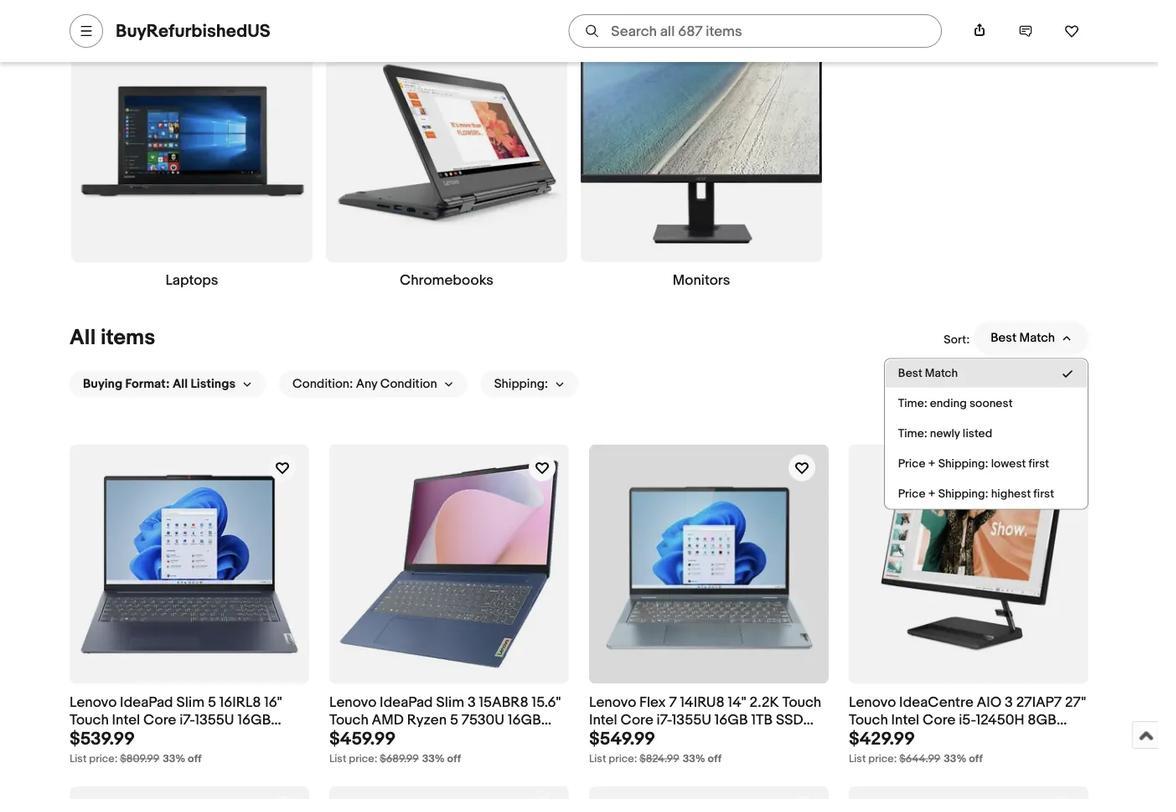 Task type: locate. For each thing, give the bounding box(es) containing it.
best match up ending
[[899, 367, 958, 381]]

3 price: from the left
[[609, 753, 637, 766]]

all
[[70, 325, 96, 351], [173, 377, 188, 392]]

14iru8
[[680, 694, 725, 712]]

list down $429.99
[[849, 753, 866, 766]]

touch for $459.99
[[329, 712, 369, 729]]

1 + from the top
[[928, 457, 936, 472]]

list down the $459.99
[[329, 753, 347, 766]]

1 3 from the left
[[468, 694, 476, 712]]

1 vertical spatial price
[[899, 488, 926, 502]]

0 horizontal spatial 512gb
[[70, 729, 111, 747]]

lenovo up the $459.99
[[329, 694, 377, 712]]

7
[[669, 694, 677, 712]]

0 horizontal spatial intel
[[112, 712, 140, 729]]

price down price + shipping: lowest first
[[899, 488, 926, 502]]

match right sort:
[[1020, 331, 1055, 346]]

0 horizontal spatial all
[[70, 325, 96, 351]]

lenovo ideapad slim 5 16irl8 16" touch intel core i7-1355u 16gb 512gb ssd w11h button
[[70, 694, 309, 747]]

3 33% from the left
[[683, 753, 706, 766]]

3 intel from the left
[[892, 712, 920, 729]]

first right lowest
[[1029, 457, 1050, 472]]

match
[[1020, 331, 1055, 346], [925, 367, 958, 381]]

1 horizontal spatial match
[[1020, 331, 1055, 346]]

16gb inside lenovo ideapad slim 5 16irl8 16" touch intel core i7-1355u 16gb 512gb ssd w11h
[[238, 712, 271, 729]]

2 i7- from the left
[[657, 712, 672, 729]]

price: inside $539.99 list price: $809.99 33% off
[[89, 753, 118, 766]]

buying format: all listings
[[83, 377, 236, 392]]

condition
[[380, 377, 437, 392]]

1 1355u from the left
[[195, 712, 234, 729]]

first right highest
[[1034, 488, 1055, 502]]

match up ending
[[925, 367, 958, 381]]

33% for $459.99
[[422, 753, 445, 766]]

3 16gb from the left
[[715, 712, 748, 729]]

0 horizontal spatial best match
[[899, 367, 958, 381]]

lenovo for $549.99
[[589, 694, 636, 712]]

core up $809.99
[[143, 712, 176, 729]]

lenovo ideapad slim 3 15.6'' touchscreen ryzen 5 7530u 8gb 512gb ssd w11h-64 : quick view image
[[589, 787, 829, 800]]

1 vertical spatial shipping:
[[939, 457, 989, 472]]

3 w11h from the left
[[589, 729, 622, 747]]

intel inside lenovo ideacentre aio 3 27iap7 27" touch intel core i5-12450h 8gb 512gb ssd w11h
[[892, 712, 920, 729]]

intel
[[112, 712, 140, 729], [589, 712, 617, 729], [892, 712, 920, 729]]

0 vertical spatial first
[[1029, 457, 1050, 472]]

+ down price + shipping: lowest first
[[928, 488, 936, 502]]

2 + from the top
[[928, 488, 936, 502]]

2 slim from the left
[[436, 694, 464, 712]]

ssd inside lenovo ideacentre aio 3 27iap7 27" touch intel core i5-12450h 8gb 512gb ssd w11h
[[894, 729, 921, 747]]

2 ideapad from the left
[[380, 694, 433, 712]]

16gb for $549.99
[[715, 712, 748, 729]]

lenovo ideacentre aio 3 27iap7 27" touch intel core i5-12450h 8gb 512gb ssd w11h
[[849, 694, 1087, 747]]

slim for $539.99
[[176, 694, 205, 712]]

2 intel from the left
[[589, 712, 617, 729]]

1 price: from the left
[[89, 753, 118, 766]]

ideapad inside lenovo ideapad slim 3 15abr8 15.6" touch amd ryzen 5 7530u 16gb 512gb ssd w11h
[[380, 694, 433, 712]]

2 core from the left
[[621, 712, 654, 729]]

0 horizontal spatial 1355u
[[195, 712, 234, 729]]

0 vertical spatial time:
[[899, 397, 928, 411]]

i7- left 16irl8
[[180, 712, 195, 729]]

format:
[[125, 377, 170, 392]]

1 horizontal spatial best match
[[991, 331, 1055, 346]]

price: down $429.99
[[869, 753, 897, 766]]

0 vertical spatial best
[[991, 331, 1017, 346]]

1355u inside lenovo ideapad slim 5 16irl8 16" touch intel core i7-1355u 16gb 512gb ssd w11h
[[195, 712, 234, 729]]

list down '$539.99'
[[70, 753, 87, 766]]

33% inside the $459.99 list price: $689.99 33% off
[[422, 753, 445, 766]]

core for $549.99
[[621, 712, 654, 729]]

core
[[143, 712, 176, 729], [621, 712, 654, 729], [923, 712, 956, 729]]

0 vertical spatial all
[[70, 325, 96, 351]]

1 vertical spatial +
[[928, 488, 936, 502]]

slim left 15abr8
[[436, 694, 464, 712]]

5
[[208, 694, 216, 712], [450, 712, 459, 729]]

1 16gb from the left
[[238, 712, 271, 729]]

3 list from the left
[[589, 753, 606, 766]]

1 horizontal spatial core
[[621, 712, 654, 729]]

33% right $809.99
[[163, 753, 185, 766]]

1 core from the left
[[143, 712, 176, 729]]

3 lenovo from the left
[[589, 694, 636, 712]]

chromebooks button
[[326, 21, 568, 290]]

$824.99
[[640, 753, 680, 766]]

list for $539.99
[[70, 753, 87, 766]]

1 vertical spatial first
[[1034, 488, 1055, 502]]

0 vertical spatial shipping:
[[494, 377, 548, 392]]

1 vertical spatial all
[[173, 377, 188, 392]]

w11h inside lenovo ideacentre aio 3 27iap7 27" touch intel core i5-12450h 8gb 512gb ssd w11h
[[924, 729, 957, 747]]

2 1355u from the left
[[672, 712, 712, 729]]

i7- inside lenovo flex 7 14iru8 14" 2.2k touch intel core i7-1355u 16gb 1tb ssd w11h
[[657, 712, 672, 729]]

first
[[1029, 457, 1050, 472], [1034, 488, 1055, 502]]

1 horizontal spatial 512gb
[[329, 729, 371, 747]]

intel inside lenovo ideapad slim 5 16irl8 16" touch intel core i7-1355u 16gb 512gb ssd w11h
[[112, 712, 140, 729]]

price down time: newly listed
[[899, 457, 926, 472]]

touch for $549.99
[[783, 694, 822, 712]]

12450h
[[976, 712, 1025, 729]]

off inside $539.99 list price: $809.99 33% off
[[188, 753, 202, 766]]

16gb for $459.99
[[508, 712, 541, 729]]

sort:
[[944, 333, 970, 347]]

w11h
[[145, 729, 178, 747], [405, 729, 438, 747], [589, 729, 622, 747], [924, 729, 957, 747]]

33% right $824.99 at the bottom right of page
[[683, 753, 706, 766]]

price: inside $549.99 list price: $824.99 33% off
[[609, 753, 637, 766]]

1 horizontal spatial i7-
[[657, 712, 672, 729]]

any
[[356, 377, 377, 392]]

list inside $429.99 list price: $644.99 33% off
[[849, 753, 866, 766]]

slim
[[176, 694, 205, 712], [436, 694, 464, 712]]

2 lenovo from the left
[[329, 694, 377, 712]]

list for $549.99
[[589, 753, 606, 766]]

all right the "format:"
[[173, 377, 188, 392]]

512gb
[[70, 729, 111, 747], [329, 729, 371, 747], [849, 729, 891, 747]]

2 price from the top
[[899, 488, 926, 502]]

2 512gb from the left
[[329, 729, 371, 747]]

core left i5- on the bottom right
[[923, 712, 956, 729]]

ideapad inside lenovo ideapad slim 5 16irl8 16" touch intel core i7-1355u 16gb 512gb ssd w11h
[[120, 694, 173, 712]]

intel for $539.99
[[112, 712, 140, 729]]

off up lenovo slim 7 14irp8 14" 2.8k touch intel core i5-1340p 16gb 1tb ssd w11p : quick view image
[[188, 753, 202, 766]]

33% inside $549.99 list price: $824.99 33% off
[[683, 753, 706, 766]]

4 list from the left
[[849, 753, 866, 766]]

2 w11h from the left
[[405, 729, 438, 747]]

core for $429.99
[[923, 712, 956, 729]]

Search all 687 items field
[[569, 14, 942, 48]]

3 512gb from the left
[[849, 729, 891, 747]]

ssd inside lenovo flex 7 14iru8 14" 2.2k touch intel core i7-1355u 16gb 1tb ssd w11h
[[776, 712, 803, 729]]

price:
[[89, 753, 118, 766], [349, 753, 378, 766], [609, 753, 637, 766], [869, 753, 897, 766]]

lenovo inside lenovo flex 7 14iru8 14" 2.2k touch intel core i7-1355u 16gb 1tb ssd w11h
[[589, 694, 636, 712]]

5 inside lenovo ideapad slim 5 16irl8 16" touch intel core i7-1355u 16gb 512gb ssd w11h
[[208, 694, 216, 712]]

1 off from the left
[[188, 753, 202, 766]]

all left items
[[70, 325, 96, 351]]

0 horizontal spatial i7-
[[180, 712, 195, 729]]

2.2k
[[750, 694, 779, 712]]

1 horizontal spatial slim
[[436, 694, 464, 712]]

best
[[991, 331, 1017, 346], [899, 367, 923, 381]]

i7- for $549.99
[[657, 712, 672, 729]]

1 slim from the left
[[176, 694, 205, 712]]

lenovo for $539.99
[[70, 694, 117, 712]]

512gb inside lenovo ideacentre aio 3 27iap7 27" touch intel core i5-12450h 8gb 512gb ssd w11h
[[849, 729, 891, 747]]

ideapad up $539.99 list price: $809.99 33% off on the bottom of the page
[[120, 694, 173, 712]]

2 time: from the top
[[899, 427, 928, 442]]

1 horizontal spatial 3
[[1005, 694, 1013, 712]]

off up lenovo ideapad 3 14itl05 14" laptop intel core i3-1115g4 4gb 128gb ssd w11h : quick view image
[[447, 753, 461, 766]]

+ down newly
[[928, 457, 936, 472]]

off inside $429.99 list price: $644.99 33% off
[[969, 753, 983, 766]]

3 off from the left
[[708, 753, 722, 766]]

listed
[[963, 427, 993, 442]]

list inside $549.99 list price: $824.99 33% off
[[589, 753, 606, 766]]

touch for $429.99
[[849, 712, 888, 729]]

4 33% from the left
[[944, 753, 967, 766]]

slim inside lenovo ideapad slim 3 15abr8 15.6" touch amd ryzen 5 7530u 16gb 512gb ssd w11h
[[436, 694, 464, 712]]

slim left 16irl8
[[176, 694, 205, 712]]

1 w11h from the left
[[145, 729, 178, 747]]

core inside lenovo ideapad slim 5 16irl8 16" touch intel core i7-1355u 16gb 512gb ssd w11h
[[143, 712, 176, 729]]

list
[[70, 753, 87, 766], [329, 753, 347, 766], [589, 753, 606, 766], [849, 753, 866, 766]]

512gb inside lenovo ideapad slim 3 15abr8 15.6" touch amd ryzen 5 7530u 16gb 512gb ssd w11h
[[329, 729, 371, 747]]

lenovo up $429.99
[[849, 694, 896, 712]]

list inside $539.99 list price: $809.99 33% off
[[70, 753, 87, 766]]

lenovo up $549.99
[[589, 694, 636, 712]]

33%
[[163, 753, 185, 766], [422, 753, 445, 766], [683, 753, 706, 766], [944, 753, 967, 766]]

16gb inside lenovo flex 7 14iru8 14" 2.2k touch intel core i7-1355u 16gb 1tb ssd w11h
[[715, 712, 748, 729]]

lenovo flex 7 14iru8 14" 2.2k touch intel core i7-1355u 16gb 1tb ssd w11h : quick view image
[[589, 445, 829, 684]]

2 33% from the left
[[422, 753, 445, 766]]

best match
[[991, 331, 1055, 346], [899, 367, 958, 381]]

ssd inside lenovo ideapad slim 3 15abr8 15.6" touch amd ryzen 5 7530u 16gb 512gb ssd w11h
[[374, 729, 401, 747]]

2 horizontal spatial core
[[923, 712, 956, 729]]

33% inside $539.99 list price: $809.99 33% off
[[163, 753, 185, 766]]

1355u right the flex
[[672, 712, 712, 729]]

2 horizontal spatial 16gb
[[715, 712, 748, 729]]

i7-
[[180, 712, 195, 729], [657, 712, 672, 729]]

best right sort:
[[991, 331, 1017, 346]]

ssd inside lenovo ideapad slim 5 16irl8 16" touch intel core i7-1355u 16gb 512gb ssd w11h
[[114, 729, 142, 747]]

0 horizontal spatial core
[[143, 712, 176, 729]]

ssd
[[776, 712, 803, 729], [114, 729, 142, 747], [374, 729, 401, 747], [894, 729, 921, 747]]

0 vertical spatial best match
[[991, 331, 1055, 346]]

1 horizontal spatial 1355u
[[672, 712, 712, 729]]

all items
[[70, 325, 155, 351]]

1 horizontal spatial 5
[[450, 712, 459, 729]]

1 horizontal spatial intel
[[589, 712, 617, 729]]

16gb for $539.99
[[238, 712, 271, 729]]

3 inside lenovo ideapad slim 3 15abr8 15.6" touch amd ryzen 5 7530u 16gb 512gb ssd w11h
[[468, 694, 476, 712]]

33% right $644.99 on the bottom of page
[[944, 753, 967, 766]]

buyrefurbishedus link
[[116, 20, 271, 42]]

condition:
[[293, 377, 353, 392]]

0 vertical spatial +
[[928, 457, 936, 472]]

lenovo inside lenovo ideapad slim 3 15abr8 15.6" touch amd ryzen 5 7530u 16gb 512gb ssd w11h
[[329, 694, 377, 712]]

5 right ryzen
[[450, 712, 459, 729]]

1tb
[[752, 712, 773, 729]]

shipping:
[[494, 377, 548, 392], [939, 457, 989, 472], [939, 488, 989, 502]]

ssd up $644.99 on the bottom of page
[[894, 729, 921, 747]]

4 off from the left
[[969, 753, 983, 766]]

price: for $459.99
[[349, 753, 378, 766]]

shipping: for price + shipping: lowest first
[[939, 457, 989, 472]]

time:
[[899, 397, 928, 411], [899, 427, 928, 442]]

w11h inside lenovo ideapad slim 5 16irl8 16" touch intel core i7-1355u 16gb 512gb ssd w11h
[[145, 729, 178, 747]]

33% right $689.99
[[422, 753, 445, 766]]

1 intel from the left
[[112, 712, 140, 729]]

off for $549.99
[[708, 753, 722, 766]]

off for $429.99
[[969, 753, 983, 766]]

ideacentre
[[900, 694, 974, 712]]

$429.99
[[849, 729, 915, 751]]

list down $549.99
[[589, 753, 606, 766]]

slim inside lenovo ideapad slim 5 16irl8 16" touch intel core i7-1355u 16gb 512gb ssd w11h
[[176, 694, 205, 712]]

price: inside the $459.99 list price: $689.99 33% off
[[349, 753, 378, 766]]

lenovo flex 7 14iru8 14" 2.2k touch intel core i7-1355u 16gb 1tb ssd w11h button
[[589, 694, 829, 747]]

2 list from the left
[[329, 753, 347, 766]]

1 vertical spatial best
[[899, 367, 923, 381]]

monitors button
[[581, 21, 822, 290]]

price + shipping: lowest first
[[899, 457, 1050, 472]]

core left 7
[[621, 712, 654, 729]]

price
[[899, 457, 926, 472], [899, 488, 926, 502]]

0 horizontal spatial match
[[925, 367, 958, 381]]

off up 'lenovo ideapad slim 3 15.6'' touchscreen ryzen 5 7530u 8gb 512gb ssd w11h-64 : quick view' 'image'
[[708, 753, 722, 766]]

i7- inside lenovo ideapad slim 5 16irl8 16" touch intel core i7-1355u 16gb 512gb ssd w11h
[[180, 712, 195, 729]]

3 left 15abr8
[[468, 694, 476, 712]]

2 price: from the left
[[349, 753, 378, 766]]

intel left the flex
[[589, 712, 617, 729]]

price: down the $459.99
[[349, 753, 378, 766]]

lenovo ideacentre aio 3 27iap7 27" touch intel core i5-12450h 8gb 512gb ssd w11h : quick view image
[[849, 445, 1089, 685]]

price: down $549.99
[[609, 753, 637, 766]]

1 price from the top
[[899, 457, 926, 472]]

price + shipping: highest first
[[899, 488, 1055, 502]]

intel up $644.99 on the bottom of page
[[892, 712, 920, 729]]

1 horizontal spatial 16gb
[[508, 712, 541, 729]]

time: for time: newly listed
[[899, 427, 928, 442]]

14"
[[728, 694, 747, 712]]

i7- up $824.99 at the bottom right of page
[[657, 712, 672, 729]]

0 horizontal spatial slim
[[176, 694, 205, 712]]

2 horizontal spatial intel
[[892, 712, 920, 729]]

ssd right 1tb
[[776, 712, 803, 729]]

7530u
[[462, 712, 505, 729]]

price: down '$539.99'
[[89, 753, 118, 766]]

w11h for $549.99
[[589, 729, 622, 747]]

ideapad
[[120, 694, 173, 712], [380, 694, 433, 712]]

time: left newly
[[899, 427, 928, 442]]

touch inside lenovo flex 7 14iru8 14" 2.2k touch intel core i7-1355u 16gb 1tb ssd w11h
[[783, 694, 822, 712]]

core inside lenovo ideacentre aio 3 27iap7 27" touch intel core i5-12450h 8gb 512gb ssd w11h
[[923, 712, 956, 729]]

off inside $549.99 list price: $824.99 33% off
[[708, 753, 722, 766]]

1 time: from the top
[[899, 397, 928, 411]]

16gb
[[238, 712, 271, 729], [508, 712, 541, 729], [715, 712, 748, 729]]

touch inside lenovo ideapad slim 5 16irl8 16" touch intel core i7-1355u 16gb 512gb ssd w11h
[[70, 712, 109, 729]]

buyrefurbishedus
[[116, 20, 271, 42]]

0 horizontal spatial 16gb
[[238, 712, 271, 729]]

1 horizontal spatial all
[[173, 377, 188, 392]]

price: for $429.99
[[869, 753, 897, 766]]

condition: any condition button
[[279, 371, 467, 398]]

0 vertical spatial price
[[899, 457, 926, 472]]

off
[[188, 753, 202, 766], [447, 753, 461, 766], [708, 753, 722, 766], [969, 753, 983, 766]]

buying format: all listings button
[[70, 371, 266, 398]]

lenovo up '$539.99'
[[70, 694, 117, 712]]

1355u
[[195, 712, 234, 729], [672, 712, 712, 729]]

ssd up $689.99
[[374, 729, 401, 747]]

1355u for $549.99
[[672, 712, 712, 729]]

2 16gb from the left
[[508, 712, 541, 729]]

1 vertical spatial match
[[925, 367, 958, 381]]

1 vertical spatial time:
[[899, 427, 928, 442]]

1 512gb from the left
[[70, 729, 111, 747]]

touch inside lenovo ideacentre aio 3 27iap7 27" touch intel core i5-12450h 8gb 512gb ssd w11h
[[849, 712, 888, 729]]

ssd up $809.99
[[114, 729, 142, 747]]

1 ideapad from the left
[[120, 694, 173, 712]]

intel inside lenovo flex 7 14iru8 14" 2.2k touch intel core i7-1355u 16gb 1tb ssd w11h
[[589, 712, 617, 729]]

best match right sort:
[[991, 331, 1055, 346]]

27iap7
[[1017, 694, 1062, 712]]

lenovo inside lenovo ideapad slim 5 16irl8 16" touch intel core i7-1355u 16gb 512gb ssd w11h
[[70, 694, 117, 712]]

first for price + shipping: highest first
[[1034, 488, 1055, 502]]

0 horizontal spatial 5
[[208, 694, 216, 712]]

+
[[928, 457, 936, 472], [928, 488, 936, 502]]

2 off from the left
[[447, 753, 461, 766]]

1355u left 16"
[[195, 712, 234, 729]]

1 33% from the left
[[163, 753, 185, 766]]

lenovo inside lenovo ideacentre aio 3 27iap7 27" touch intel core i5-12450h 8gb 512gb ssd w11h
[[849, 694, 896, 712]]

16gb inside lenovo ideapad slim 3 15abr8 15.6" touch amd ryzen 5 7530u 16gb 512gb ssd w11h
[[508, 712, 541, 729]]

time: left ending
[[899, 397, 928, 411]]

3
[[468, 694, 476, 712], [1005, 694, 1013, 712]]

33% for $539.99
[[163, 753, 185, 766]]

1 i7- from the left
[[180, 712, 195, 729]]

4 lenovo from the left
[[849, 694, 896, 712]]

i5-
[[959, 712, 976, 729]]

core inside lenovo flex 7 14iru8 14" 2.2k touch intel core i7-1355u 16gb 1tb ssd w11h
[[621, 712, 654, 729]]

lenovo ideapad slim 3 15abr8 15.6" touch amd ryzen 5 7530u 16gb 512gb ssd w11h : quick view image
[[329, 445, 569, 685]]

w11h inside lenovo flex 7 14iru8 14" 2.2k touch intel core i7-1355u 16gb 1tb ssd w11h
[[589, 729, 622, 747]]

0 horizontal spatial ideapad
[[120, 694, 173, 712]]

0 horizontal spatial best
[[899, 367, 923, 381]]

1 list from the left
[[70, 753, 87, 766]]

buying
[[83, 377, 123, 392]]

1 lenovo from the left
[[70, 694, 117, 712]]

5 left 16irl8
[[208, 694, 216, 712]]

touch
[[783, 694, 822, 712], [70, 712, 109, 729], [329, 712, 369, 729], [849, 712, 888, 729]]

lenovo
[[70, 694, 117, 712], [329, 694, 377, 712], [589, 694, 636, 712], [849, 694, 896, 712]]

0 vertical spatial match
[[1020, 331, 1055, 346]]

touch inside lenovo ideapad slim 3 15abr8 15.6" touch amd ryzen 5 7530u 16gb 512gb ssd w11h
[[329, 712, 369, 729]]

ideapad for $539.99
[[120, 694, 173, 712]]

3 core from the left
[[923, 712, 956, 729]]

price: inside $429.99 list price: $644.99 33% off
[[869, 753, 897, 766]]

3 inside lenovo ideacentre aio 3 27iap7 27" touch intel core i5-12450h 8gb 512gb ssd w11h
[[1005, 694, 1013, 712]]

items
[[101, 325, 155, 351]]

2 vertical spatial shipping:
[[939, 488, 989, 502]]

1 horizontal spatial best
[[991, 331, 1017, 346]]

3 right aio
[[1005, 694, 1013, 712]]

menu
[[885, 359, 1088, 509]]

512gb inside lenovo ideapad slim 5 16irl8 16" touch intel core i7-1355u 16gb 512gb ssd w11h
[[70, 729, 111, 747]]

flex
[[640, 694, 666, 712]]

list inside the $459.99 list price: $689.99 33% off
[[329, 753, 347, 766]]

aio
[[977, 694, 1002, 712]]

off up lenovo ideapad slim 3 15iru8 15.6" touchscreen i5-1335u 16gb 512gb ssd w11h-64 : quick view image
[[969, 753, 983, 766]]

best up time: ending soonest
[[899, 367, 923, 381]]

15abr8
[[479, 694, 529, 712]]

lenovo ideapad 3 14itl05 14" laptop intel core i3-1115g4 4gb 128gb ssd w11h : quick view image
[[329, 787, 569, 800]]

1 horizontal spatial ideapad
[[380, 694, 433, 712]]

ending
[[930, 397, 967, 411]]

4 w11h from the left
[[924, 729, 957, 747]]

2 3 from the left
[[1005, 694, 1013, 712]]

ideapad up the $459.99 list price: $689.99 33% off
[[380, 694, 433, 712]]

512gb for $459.99
[[329, 729, 371, 747]]

4 price: from the left
[[869, 753, 897, 766]]

1355u inside lenovo flex 7 14iru8 14" 2.2k touch intel core i7-1355u 16gb 1tb ssd w11h
[[672, 712, 712, 729]]

2 horizontal spatial 512gb
[[849, 729, 891, 747]]

w11h inside lenovo ideapad slim 3 15abr8 15.6" touch amd ryzen 5 7530u 16gb 512gb ssd w11h
[[405, 729, 438, 747]]

$459.99 list price: $689.99 33% off
[[329, 729, 461, 766]]

33% inside $429.99 list price: $644.99 33% off
[[944, 753, 967, 766]]

core for $539.99
[[143, 712, 176, 729]]

intel up $809.99
[[112, 712, 140, 729]]

off inside the $459.99 list price: $689.99 33% off
[[447, 753, 461, 766]]

0 horizontal spatial 3
[[468, 694, 476, 712]]

shipping: button
[[481, 371, 579, 398]]

list for $429.99
[[849, 753, 866, 766]]



Task type: describe. For each thing, give the bounding box(es) containing it.
lenovo ideapad slim 3 15abr8 15.6" touch amd ryzen 5 7530u 16gb 512gb ssd w11h button
[[329, 694, 569, 747]]

ssd for $549.99
[[776, 712, 803, 729]]

27"
[[1065, 694, 1087, 712]]

time: for time: ending soonest
[[899, 397, 928, 411]]

$689.99
[[380, 753, 419, 766]]

15.6"
[[532, 694, 561, 712]]

price for price + shipping: lowest first
[[899, 457, 926, 472]]

w11h for $539.99
[[145, 729, 178, 747]]

lenovo for $459.99
[[329, 694, 377, 712]]

$644.99
[[900, 753, 941, 766]]

soonest
[[970, 397, 1013, 411]]

512gb for $539.99
[[70, 729, 111, 747]]

lenovo for $429.99
[[849, 694, 896, 712]]

ssd for $459.99
[[374, 729, 401, 747]]

$539.99 list price: $809.99 33% off
[[70, 729, 202, 766]]

lenovo ideapad slim 5 16irl8 16" touch intel core i7-1355u 16gb 512gb ssd w11h
[[70, 694, 282, 747]]

best match inside best match popup button
[[991, 331, 1055, 346]]

+ for price + shipping: lowest first
[[928, 457, 936, 472]]

match inside popup button
[[1020, 331, 1055, 346]]

5 inside lenovo ideapad slim 3 15abr8 15.6" touch amd ryzen 5 7530u 16gb 512gb ssd w11h
[[450, 712, 459, 729]]

lenovo slim 7 14irp8 14" 2.8k touch intel core i5-1340p 16gb 1tb ssd w11p : quick view image
[[70, 787, 309, 800]]

33% for $549.99
[[683, 753, 706, 766]]

off for $539.99
[[188, 753, 202, 766]]

lowest
[[991, 457, 1026, 472]]

$549.99
[[589, 729, 656, 751]]

save this seller buyrefurbishedus image
[[1065, 23, 1080, 39]]

laptops
[[166, 272, 218, 290]]

33% for $429.99
[[944, 753, 967, 766]]

list for $459.99
[[329, 753, 347, 766]]

$539.99
[[70, 729, 135, 751]]

8gb
[[1028, 712, 1057, 729]]

lenovo ideapad slim 3 15abr8 15.6" touch amd ryzen 5 7530u 16gb 512gb ssd w11h
[[329, 694, 561, 747]]

16irl8
[[219, 694, 261, 712]]

laptops button
[[71, 21, 313, 290]]

best inside best match popup button
[[991, 331, 1017, 346]]

w11h for $429.99
[[924, 729, 957, 747]]

w11h for $459.99
[[405, 729, 438, 747]]

menu containing best match
[[885, 359, 1088, 509]]

time: newly listed
[[899, 427, 993, 442]]

ssd for $539.99
[[114, 729, 142, 747]]

shipping: inside "popup button"
[[494, 377, 548, 392]]

$549.99 list price: $824.99 33% off
[[589, 729, 722, 766]]

price: for $539.99
[[89, 753, 118, 766]]

512gb for $429.99
[[849, 729, 891, 747]]

first for price + shipping: lowest first
[[1029, 457, 1050, 472]]

16"
[[264, 694, 282, 712]]

$429.99 list price: $644.99 33% off
[[849, 729, 983, 766]]

i7- for $539.99
[[180, 712, 195, 729]]

highest
[[991, 488, 1031, 502]]

price: for $549.99
[[609, 753, 637, 766]]

shipping: for price + shipping: highest first
[[939, 488, 989, 502]]

lenovo ideacentre aio 3 27iap7 27" touch intel core i5-12450h 8gb 512gb ssd w11h button
[[849, 694, 1089, 747]]

3 for $459.99
[[468, 694, 476, 712]]

ryzen
[[407, 712, 447, 729]]

amd
[[372, 712, 404, 729]]

best match button
[[974, 322, 1089, 355]]

price for price + shipping: highest first
[[899, 488, 926, 502]]

intel for $429.99
[[892, 712, 920, 729]]

chromebooks
[[400, 272, 494, 290]]

$459.99
[[329, 729, 396, 751]]

intel for $549.99
[[589, 712, 617, 729]]

time: ending soonest
[[899, 397, 1013, 411]]

listings
[[191, 377, 236, 392]]

lenovo ideapad slim 3 15iru8 15.6" touchscreen i5-1335u 16gb 512gb ssd w11h-64 : quick view image
[[849, 787, 1089, 800]]

touch for $539.99
[[70, 712, 109, 729]]

$809.99
[[120, 753, 159, 766]]

newly
[[930, 427, 960, 442]]

ideapad for $459.99
[[380, 694, 433, 712]]

1 vertical spatial best match
[[899, 367, 958, 381]]

off for $459.99
[[447, 753, 461, 766]]

+ for price + shipping: highest first
[[928, 488, 936, 502]]

1355u for $539.99
[[195, 712, 234, 729]]

all inside dropdown button
[[173, 377, 188, 392]]

lenovo flex 7 14iru8 14" 2.2k touch intel core i7-1355u 16gb 1tb ssd w11h
[[589, 694, 822, 747]]

slim for $459.99
[[436, 694, 464, 712]]

condition: any condition
[[293, 377, 437, 392]]

monitors
[[673, 272, 730, 290]]

ssd for $429.99
[[894, 729, 921, 747]]

lenovo ideapad slim 5 16irl8 16" touch intel core i7-1355u 16gb 512gb ssd w11h : quick view image
[[70, 445, 309, 685]]

3 for $429.99
[[1005, 694, 1013, 712]]



Task type: vqa. For each thing, say whether or not it's contained in the screenshot.


